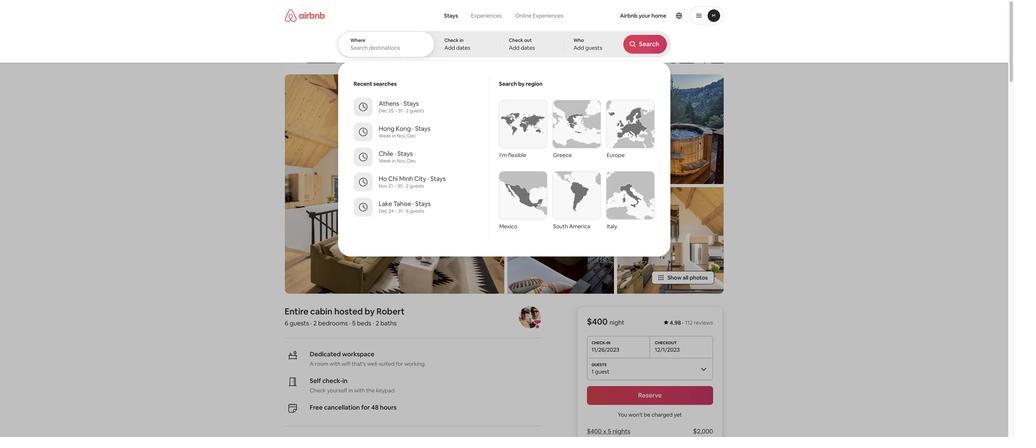 Task type: locate. For each thing, give the bounding box(es) containing it.
dates inside check in add dates
[[456, 44, 471, 51]]

states
[[475, 57, 492, 64]]

$400 left x
[[587, 428, 602, 436]]

week up ho
[[379, 158, 391, 164]]

in up chile
[[392, 133, 396, 139]]

experiences up &
[[471, 12, 502, 19]]

with
[[330, 361, 341, 368], [354, 387, 365, 394]]

1 vertical spatial with
[[354, 387, 365, 394]]

0 horizontal spatial 6
[[285, 319, 288, 328]]

1 vertical spatial 4.98 · 112 reviews
[[670, 319, 714, 327]]

stays inside button
[[444, 12, 458, 19]]

lake
[[384, 57, 396, 64], [379, 200, 392, 208]]

free cancellation for 48 hours
[[310, 404, 397, 412]]

dates up united
[[456, 44, 471, 51]]

you
[[618, 412, 628, 419]]

w
[[357, 40, 368, 53]]

your
[[639, 12, 651, 19]]

guests inside athens · stays dec 25 – 31 · 2 guests
[[410, 108, 424, 114]]

beds
[[357, 319, 371, 328]]

6 down "entire"
[[285, 319, 288, 328]]

check inside check out add dates
[[509, 37, 523, 44]]

x
[[604, 428, 607, 436]]

0 horizontal spatial check
[[310, 387, 326, 394]]

4.98 · 112 reviews
[[292, 57, 336, 64], [670, 319, 714, 327]]

tab panel
[[338, 31, 671, 257]]

nov, inside hong kong · stays week in nov, dec
[[397, 133, 406, 139]]

add right &
[[509, 44, 520, 51]]

4.98
[[292, 57, 303, 64], [670, 319, 681, 327]]

experiences right online
[[533, 12, 564, 19]]

2 inside athens · stays dec 25 – 31 · 2 guests
[[406, 108, 409, 114]]

in
[[460, 37, 464, 44], [392, 133, 396, 139], [392, 158, 396, 164], [342, 377, 348, 385], [349, 387, 353, 394]]

1 horizontal spatial for
[[396, 361, 403, 368]]

well-
[[367, 361, 379, 368]]

recent
[[354, 80, 372, 87]]

2 vertical spatial –
[[395, 208, 397, 214]]

south
[[553, 223, 568, 230]]

1 vertical spatial $400
[[587, 428, 602, 436]]

1 vertical spatial lake
[[379, 200, 392, 208]]

31 inside lake tahoe · stays dec 24 – 31 · 6 guests
[[398, 208, 403, 214]]

check left out
[[509, 37, 523, 44]]

0 horizontal spatial 5
[[352, 319, 356, 328]]

stays right the kong
[[415, 125, 431, 133]]

i'm
[[500, 152, 507, 159]]

add
[[444, 44, 455, 51], [509, 44, 520, 51], [574, 44, 584, 51]]

in inside check in add dates
[[460, 37, 464, 44]]

week up chile
[[379, 133, 391, 139]]

stays inside lake tahoe · stays dec 24 – 31 · 6 guests
[[415, 200, 431, 208]]

night
[[610, 319, 625, 327]]

2 nov, from the top
[[397, 158, 406, 164]]

0 vertical spatial 4.98
[[292, 57, 303, 64]]

1 horizontal spatial dates
[[521, 44, 535, 51]]

dec left 24
[[379, 208, 388, 214]]

stays right '25'
[[404, 100, 419, 108]]

5 right x
[[608, 428, 612, 436]]

with left the
[[354, 387, 365, 394]]

entire
[[285, 306, 309, 317]]

show
[[668, 274, 682, 281]]

1 vertical spatial week
[[379, 158, 391, 164]]

$2,000
[[694, 428, 714, 436]]

1 vertical spatial 5
[[608, 428, 612, 436]]

cedar
[[370, 40, 400, 53]]

experiences button
[[464, 8, 509, 24]]

wifi
[[342, 361, 351, 368]]

1 horizontal spatial 4.98 · 112 reviews
[[670, 319, 714, 327]]

5 inside entire cabin hosted by robert 6 guests · 2 bedrooms · 5 beds · 2 baths
[[352, 319, 356, 328]]

2 right 30
[[406, 183, 409, 189]]

lake arrowhead, california, united states button
[[384, 56, 492, 65]]

who add guests
[[574, 37, 602, 51]]

this is the view from from door entrance image
[[285, 74, 504, 294]]

5 left 'beds'
[[352, 319, 356, 328]]

6 right 24
[[406, 208, 409, 214]]

30
[[397, 183, 403, 189]]

6 inside entire cabin hosted by robert 6 guests · 2 bedrooms · 5 beds · 2 baths
[[285, 319, 288, 328]]

robert is a superhost. learn more about robert. image
[[519, 307, 541, 328], [519, 307, 541, 328]]

stays up check in add dates
[[444, 12, 458, 19]]

1 vertical spatial 4.98
[[670, 319, 681, 327]]

ho
[[379, 175, 387, 183]]

0 vertical spatial lake
[[384, 57, 396, 64]]

1 31 from the top
[[398, 108, 403, 114]]

lake left 'tahoe'
[[379, 200, 392, 208]]

0 horizontal spatial dates
[[456, 44, 471, 51]]

dec
[[379, 108, 388, 114], [407, 133, 416, 139], [407, 158, 416, 164], [379, 208, 388, 214]]

1 horizontal spatial 112
[[686, 319, 693, 327]]

add for check in add dates
[[444, 44, 455, 51]]

hours
[[380, 404, 397, 412]]

– right '25'
[[395, 108, 397, 114]]

2 experiences from the left
[[533, 12, 564, 19]]

– inside ho chi minh city · stays nov 21 – 30 · 2 guests
[[394, 183, 396, 189]]

open floor plan image
[[617, 187, 724, 294]]

2 horizontal spatial add
[[574, 44, 584, 51]]

1 horizontal spatial check
[[444, 37, 459, 44]]

searches
[[373, 80, 397, 87]]

stays right city
[[430, 175, 446, 183]]

0 vertical spatial $400
[[587, 316, 608, 327]]

$400 left night
[[587, 316, 608, 327]]

stays
[[444, 12, 458, 19], [404, 100, 419, 108], [415, 125, 431, 133], [398, 150, 413, 158], [430, 175, 446, 183], [415, 200, 431, 208]]

2 add from the left
[[509, 44, 520, 51]]

stays right chile
[[398, 150, 413, 158]]

check right tub,
[[444, 37, 459, 44]]

share button
[[667, 54, 698, 67]]

week inside hong kong · stays week in nov, dec
[[379, 133, 391, 139]]

nov, right hong
[[397, 133, 406, 139]]

0 vertical spatial 5
[[352, 319, 356, 328]]

1 week from the top
[[379, 133, 391, 139]]

region
[[526, 80, 543, 87]]

2 left baths
[[376, 319, 379, 328]]

3 add from the left
[[574, 44, 584, 51]]

with left the wifi
[[330, 361, 341, 368]]

1 vertical spatial nov,
[[397, 158, 406, 164]]

for
[[396, 361, 403, 368], [361, 404, 370, 412]]

31 right '25'
[[398, 108, 403, 114]]

superhost
[[351, 57, 377, 64]]

· inside chile · stays week in nov, dec
[[395, 150, 396, 158]]

luxury
[[285, 40, 317, 53]]

2 31 from the top
[[398, 208, 403, 214]]

0 vertical spatial nov,
[[397, 133, 406, 139]]

lake inside lake tahoe · stays dec 24 – 31 · 6 guests
[[379, 200, 392, 208]]

add down who
[[574, 44, 584, 51]]

a
[[310, 361, 314, 368]]

reviews
[[316, 57, 336, 64], [694, 319, 714, 327]]

0 vertical spatial 112
[[307, 57, 315, 64]]

ho chi minh city · stays nov 21 – 30 · 2 guests
[[379, 175, 446, 189]]

0 vertical spatial week
[[379, 133, 391, 139]]

recent searches group
[[344, 77, 489, 220]]

2 right '25'
[[406, 108, 409, 114]]

for left 48
[[361, 404, 370, 412]]

31 right 24
[[398, 208, 403, 214]]

1 experiences from the left
[[471, 12, 502, 19]]

–
[[395, 108, 397, 114], [394, 183, 396, 189], [395, 208, 397, 214]]

dec inside athens · stays dec 25 – 31 · 2 guests
[[379, 108, 388, 114]]

add up california,
[[444, 44, 455, 51]]

dates down out
[[521, 44, 535, 51]]

· lake arrowhead, california, united states
[[380, 57, 492, 65]]

1 horizontal spatial with
[[354, 387, 365, 394]]

– inside athens · stays dec 25 – 31 · 2 guests
[[395, 108, 397, 114]]

2 horizontal spatial check
[[509, 37, 523, 44]]

lake down where "field"
[[384, 57, 396, 64]]

stays inside athens · stays dec 25 – 31 · 2 guests
[[404, 100, 419, 108]]

won't
[[629, 412, 643, 419]]

stays right 'tahoe'
[[415, 200, 431, 208]]

tahoe
[[394, 200, 411, 208]]

lake inside · lake arrowhead, california, united states
[[384, 57, 396, 64]]

dec left '25'
[[379, 108, 388, 114]]

california,
[[429, 57, 455, 64]]

2 $400 from the top
[[587, 428, 602, 436]]

check for check out add dates
[[509, 37, 523, 44]]

self check-in check yourself in with the keypad.
[[310, 377, 396, 394]]

0 vertical spatial –
[[395, 108, 397, 114]]

dates for check in add dates
[[456, 44, 471, 51]]

1 horizontal spatial add
[[509, 44, 520, 51]]

0 horizontal spatial experiences
[[471, 12, 502, 19]]

6 inside lake tahoe · stays dec 24 – 31 · 6 guests
[[406, 208, 409, 214]]

dates inside check out add dates
[[521, 44, 535, 51]]

in up chi at the top left of page
[[392, 158, 396, 164]]

dec up chile · stays week in nov, dec
[[407, 133, 416, 139]]

0 vertical spatial 31
[[398, 108, 403, 114]]

chi
[[388, 175, 398, 183]]

retreat
[[319, 40, 355, 53]]

0 vertical spatial 6
[[406, 208, 409, 214]]

online experiences
[[516, 12, 564, 19]]

search by region
[[499, 80, 543, 87]]

who
[[574, 37, 584, 44]]

0 horizontal spatial add
[[444, 44, 455, 51]]

$400
[[587, 316, 608, 327], [587, 428, 602, 436]]

for right suited
[[396, 361, 403, 368]]

keypad.
[[376, 387, 396, 394]]

0 vertical spatial for
[[396, 361, 403, 368]]

0 horizontal spatial 4.98 · 112 reviews
[[292, 57, 336, 64]]

nov,
[[397, 133, 406, 139], [397, 158, 406, 164]]

all
[[683, 274, 689, 281]]

4.98 · 112 reviews up 12/1/2023
[[670, 319, 714, 327]]

1 horizontal spatial 6
[[406, 208, 409, 214]]

check down "self"
[[310, 387, 326, 394]]

1 vertical spatial 6
[[285, 319, 288, 328]]

1 nov, from the top
[[397, 133, 406, 139]]

athens · stays dec 25 – 31 · 2 guests
[[379, 100, 424, 114]]

i'm flexible
[[500, 152, 526, 159]]

nov, right chile
[[397, 158, 406, 164]]

6
[[406, 208, 409, 214], [285, 319, 288, 328]]

1 horizontal spatial experiences
[[533, 12, 564, 19]]

hosted
[[334, 306, 363, 317]]

1 horizontal spatial reviews
[[694, 319, 714, 327]]

in up yourself
[[342, 377, 348, 385]]

dec up minh
[[407, 158, 416, 164]]

$400 for $400 x 5 nights
[[587, 428, 602, 436]]

31 inside athens · stays dec 25 – 31 · 2 guests
[[398, 108, 403, 114]]

1 $400 from the top
[[587, 316, 608, 327]]

that's
[[352, 361, 366, 368]]

4.98 · 112 reviews down luxury
[[292, 57, 336, 64]]

photos
[[690, 274, 708, 281]]

112
[[307, 57, 315, 64], [686, 319, 693, 327]]

0 horizontal spatial with
[[330, 361, 341, 368]]

0 horizontal spatial for
[[361, 404, 370, 412]]

add inside check in add dates
[[444, 44, 455, 51]]

None search field
[[338, 0, 671, 257]]

1 add from the left
[[444, 44, 455, 51]]

31
[[398, 108, 403, 114], [398, 208, 403, 214]]

0 vertical spatial with
[[330, 361, 341, 368]]

1 vertical spatial 31
[[398, 208, 403, 214]]

guests
[[586, 44, 602, 51], [410, 108, 424, 114], [410, 183, 424, 189], [410, 208, 424, 214], [290, 319, 309, 328]]

recent searches
[[354, 80, 397, 87]]

4.98 down luxury
[[292, 57, 303, 64]]

– right 24
[[395, 208, 397, 214]]

112 reviews button
[[307, 56, 336, 64]]

dec inside chile · stays week in nov, dec
[[407, 158, 416, 164]]

– right 21
[[394, 183, 396, 189]]

1 vertical spatial –
[[394, 183, 396, 189]]

cabin
[[310, 306, 333, 317]]

dates for check out add dates
[[521, 44, 535, 51]]

2 dates from the left
[[521, 44, 535, 51]]

add inside check out add dates
[[509, 44, 520, 51]]

check inside self check-in check yourself in with the keypad.
[[310, 387, 326, 394]]

check inside check in add dates
[[444, 37, 459, 44]]

4.98 up 12/1/2023
[[670, 319, 681, 327]]

in inside chile · stays week in nov, dec
[[392, 158, 396, 164]]

experiences
[[471, 12, 502, 19], [533, 12, 564, 19]]

0 horizontal spatial reviews
[[316, 57, 336, 64]]

in left 'deck'
[[460, 37, 464, 44]]

· inside hong kong · stays week in nov, dec
[[412, 125, 414, 133]]

1 dates from the left
[[456, 44, 471, 51]]

0 vertical spatial reviews
[[316, 57, 336, 64]]

2 week from the top
[[379, 158, 391, 164]]

athens
[[379, 100, 399, 108]]



Task type: vqa. For each thing, say whether or not it's contained in the screenshot.
which at right bottom
no



Task type: describe. For each thing, give the bounding box(es) containing it.
0 horizontal spatial 112
[[307, 57, 315, 64]]

the
[[366, 387, 375, 394]]

week inside chile · stays week in nov, dec
[[379, 158, 391, 164]]

stays inside chile · stays week in nov, dec
[[398, 150, 413, 158]]

cedar hot tub with jets in an absolutely gorgeous setting! image
[[617, 74, 724, 184]]

Where field
[[351, 44, 422, 51]]

greece
[[553, 152, 572, 159]]

charged
[[652, 412, 673, 419]]

check-
[[322, 377, 343, 385]]

1 horizontal spatial 4.98
[[670, 319, 681, 327]]

working.
[[404, 361, 426, 368]]

baths
[[381, 319, 397, 328]]

add for check out add dates
[[509, 44, 520, 51]]

workspace
[[342, 350, 375, 359]]

flexible
[[508, 152, 526, 159]]

guests inside ho chi minh city · stays nov 21 – 30 · 2 guests
[[410, 183, 424, 189]]

save
[[712, 57, 724, 64]]

nov, inside chile · stays week in nov, dec
[[397, 158, 406, 164]]

in inside hong kong · stays week in nov, dec
[[392, 133, 396, 139]]

suited
[[379, 361, 395, 368]]

out
[[524, 37, 532, 44]]

24
[[389, 208, 394, 214]]

&
[[492, 40, 499, 53]]

be
[[644, 412, 651, 419]]

dec inside hong kong · stays week in nov, dec
[[407, 133, 416, 139]]

stays button
[[438, 8, 464, 24]]

12/1/2023
[[655, 347, 680, 354]]

airbnb your home
[[620, 12, 667, 19]]

0 vertical spatial 4.98 · 112 reviews
[[292, 57, 336, 64]]

a-frame cabin in the woods image
[[507, 74, 614, 184]]

lake tahoe · stays dec 24 – 31 · 6 guests
[[379, 200, 431, 214]]

italy
[[607, 223, 618, 230]]

reserve button
[[587, 386, 714, 405]]

tub,
[[422, 40, 443, 53]]

city
[[415, 175, 426, 183]]

hong kong · stays week in nov, dec
[[379, 125, 431, 139]]

airbnb your home link
[[615, 7, 671, 24]]

with inside dedicated workspace a room with wifi that's well-suited for working.
[[330, 361, 341, 368]]

show all photos
[[668, 274, 708, 281]]

guests inside lake tahoe · stays dec 24 – 31 · 6 guests
[[410, 208, 424, 214]]

2 inside ho chi minh city · stays nov 21 – 30 · 2 guests
[[406, 183, 409, 189]]

$400 x 5 nights button
[[587, 428, 631, 436]]

self
[[310, 377, 321, 385]]

deck
[[465, 40, 490, 53]]

check for check in add dates
[[444, 37, 459, 44]]

1 vertical spatial 112
[[686, 319, 693, 327]]

chile
[[379, 150, 393, 158]]

$400 x 5 nights
[[587, 428, 631, 436]]

kong
[[396, 125, 411, 133]]

2 down cabin
[[313, 319, 317, 328]]

free
[[310, 404, 323, 412]]

mexico
[[500, 223, 518, 230]]

experiences inside button
[[471, 12, 502, 19]]

0 horizontal spatial 4.98
[[292, 57, 303, 64]]

show all photos button
[[652, 271, 714, 285]]

$400 night
[[587, 316, 625, 327]]

guests inside entire cabin hosted by robert 6 guests · 2 bedrooms · 5 beds · 2 baths
[[290, 319, 309, 328]]

what can we help you find? tab list
[[438, 8, 509, 24]]

1 vertical spatial reviews
[[694, 319, 714, 327]]

11/26/2023
[[592, 347, 620, 354]]

cancellation
[[324, 404, 360, 412]]

airbnb
[[620, 12, 638, 19]]

share
[[680, 57, 694, 64]]

by
[[518, 80, 525, 87]]

dedicated
[[310, 350, 341, 359]]

lounge image
[[507, 187, 614, 294]]

yourself
[[327, 387, 347, 394]]

check out add dates
[[509, 37, 535, 51]]

stays inside hong kong · stays week in nov, dec
[[415, 125, 431, 133]]

sun
[[445, 40, 462, 53]]

you won't be charged yet
[[618, 412, 682, 419]]

arrowhead,
[[398, 57, 428, 64]]

united
[[457, 57, 474, 64]]

dec inside lake tahoe · stays dec 24 – 31 · 6 guests
[[379, 208, 388, 214]]

where
[[351, 37, 365, 44]]

reserve
[[639, 392, 662, 400]]

hot
[[402, 40, 420, 53]]

bedrooms
[[318, 319, 348, 328]]

with inside self check-in check yourself in with the keypad.
[[354, 387, 365, 394]]

none search field containing athens · stays
[[338, 0, 671, 257]]

europe
[[607, 152, 625, 159]]

online experiences link
[[509, 8, 571, 24]]

add inside who add guests
[[574, 44, 584, 51]]

– inside lake tahoe · stays dec 24 – 31 · 6 guests
[[395, 208, 397, 214]]

󰀃
[[344, 56, 347, 64]]

in right yourself
[[349, 387, 353, 394]]

profile element
[[583, 0, 724, 31]]

dedicated workspace a room with wifi that's well-suited for working.
[[310, 350, 426, 368]]

25
[[389, 108, 394, 114]]

$400 for $400 night
[[587, 316, 608, 327]]

nights
[[613, 428, 631, 436]]

nov
[[379, 183, 387, 189]]

21
[[388, 183, 393, 189]]

1 horizontal spatial 5
[[608, 428, 612, 436]]

minh
[[399, 175, 413, 183]]

firepit
[[501, 40, 532, 53]]

48
[[371, 404, 379, 412]]

1 vertical spatial for
[[361, 404, 370, 412]]

tab panel containing athens · stays
[[338, 31, 671, 257]]

save button
[[699, 54, 727, 67]]

room
[[315, 361, 328, 368]]

for inside dedicated workspace a room with wifi that's well-suited for working.
[[396, 361, 403, 368]]

guests inside who add guests
[[586, 44, 602, 51]]

hong
[[379, 125, 395, 133]]

home
[[652, 12, 667, 19]]

chile · stays week in nov, dec
[[379, 150, 416, 164]]

stays inside ho chi minh city · stays nov 21 – 30 · 2 guests
[[430, 175, 446, 183]]



